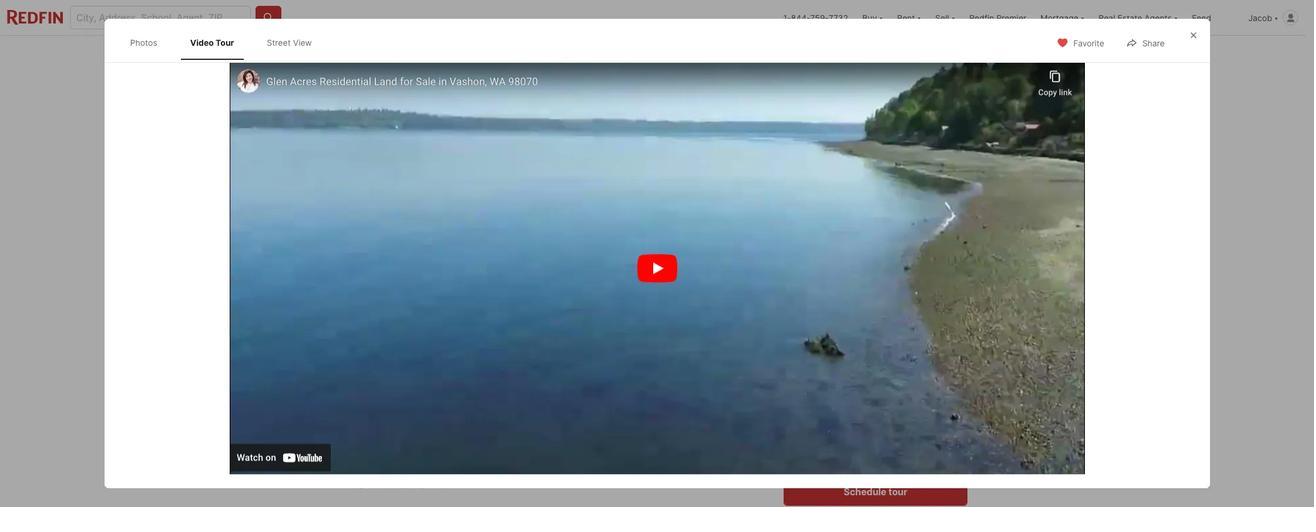 Task type: locate. For each thing, give the bounding box(es) containing it.
4 tab from the left
[[568, 38, 662, 66]]

42.61 acres (lot)
[[602, 402, 652, 432]]

tab list containing photos
[[118, 26, 333, 60]]

1 vertical spatial acres
[[602, 420, 628, 432]]

0 horizontal spatial home
[[410, 476, 447, 492]]

street down submit search image
[[267, 38, 291, 48]]

acres left rd
[[393, 375, 420, 387]]

schedule
[[844, 487, 887, 498]]

tour for tour via video chat
[[893, 449, 908, 458]]

0 horizontal spatial tour
[[216, 38, 234, 48]]

this
[[836, 352, 861, 368], [382, 476, 407, 492]]

acres down 42.61
[[602, 420, 628, 432]]

tour right 'schedule'
[[889, 487, 908, 498]]

$875,000 est. $5,787 /mo get pre-approved
[[338, 402, 470, 431]]

street up windermere
[[438, 296, 463, 306]]

0 vertical spatial view
[[293, 38, 312, 48]]

— baths
[[549, 402, 574, 432]]

tour inside button
[[889, 487, 908, 498]]

1 horizontal spatial street
[[438, 296, 463, 306]]

tab list inside dialog
[[118, 26, 333, 60]]

1 horizontal spatial oct
[[868, 410, 883, 419]]

3 tab from the left
[[480, 38, 568, 66]]

0 horizontal spatial tab list
[[118, 26, 333, 60]]

2 oct from the left
[[868, 410, 883, 419]]

oct inside thursday 26 oct
[[868, 410, 883, 419]]

photos
[[921, 296, 948, 306]]

tab
[[338, 38, 416, 66], [416, 38, 480, 66], [480, 38, 568, 66], [568, 38, 662, 66], [662, 38, 719, 66]]

(lot)
[[630, 420, 652, 432]]

street
[[267, 38, 291, 48], [438, 296, 463, 306]]

tour via video chat option
[[869, 438, 968, 469]]

1 vertical spatial tour
[[889, 487, 908, 498]]

,
[[451, 375, 454, 387], [489, 375, 492, 387]]

go tour this home
[[784, 352, 901, 368]]

street view up windermere
[[438, 296, 484, 306]]

0 horizontal spatial street view
[[267, 38, 312, 48]]

3 oct from the left
[[926, 410, 941, 419]]

1 horizontal spatial favorite button
[[1047, 31, 1115, 55]]

tour in person
[[808, 449, 858, 458]]

0 vertical spatial home
[[864, 352, 901, 368]]

video for video
[[374, 296, 397, 306]]

15 photos button
[[883, 290, 958, 313]]

about
[[338, 476, 379, 492]]

oct inside wednesday 25 oct
[[810, 410, 825, 419]]

street inside button
[[438, 296, 463, 306]]

favorite left share button
[[1074, 38, 1105, 48]]

for sale - active
[[348, 353, 425, 363]]

about this home
[[338, 476, 447, 492]]

share
[[1143, 38, 1165, 48]]

0 horizontal spatial video
[[190, 38, 214, 48]]

street view inside tab
[[267, 38, 312, 48]]

tour
[[216, 38, 234, 48], [808, 449, 824, 458], [893, 449, 908, 458]]

0 horizontal spatial street
[[267, 38, 291, 48]]

favorite down 1-844-759-7732
[[800, 47, 831, 57]]

baths
[[549, 420, 574, 432]]

video
[[922, 449, 940, 458]]

photos
[[130, 38, 157, 48]]

list box
[[784, 438, 968, 469]]

street view tab
[[258, 28, 321, 57]]

active
[[396, 353, 425, 363]]

1 vertical spatial video
[[374, 296, 397, 306]]

0 vertical spatial street
[[267, 38, 291, 48]]

1 horizontal spatial this
[[836, 352, 861, 368]]

street view
[[267, 38, 312, 48], [438, 296, 484, 306]]

0 horizontal spatial —
[[498, 402, 512, 418]]

— beds
[[498, 402, 521, 432]]

— up baths
[[549, 402, 562, 418]]

listed by dania massry • windermere professional prtnrs.
[[338, 328, 531, 337]]

tour inside tab
[[216, 38, 234, 48]]

1 horizontal spatial ,
[[489, 375, 492, 387]]

1 — from the left
[[498, 402, 512, 418]]

1-
[[784, 13, 791, 23]]

0 vertical spatial video
[[190, 38, 214, 48]]

favorite
[[1074, 38, 1105, 48], [800, 47, 831, 57]]

14425 glen acres rd sw , vashon , wa 98070
[[338, 375, 540, 387]]

acres inside 42.61 acres (lot)
[[602, 420, 628, 432]]

glen
[[369, 375, 391, 387]]

view inside button
[[464, 296, 484, 306]]

None button
[[791, 371, 844, 427], [849, 372, 903, 426], [907, 372, 961, 426], [791, 371, 844, 427], [849, 372, 903, 426], [907, 372, 961, 426]]

—
[[498, 402, 512, 418], [549, 402, 562, 418]]

tour for go
[[806, 352, 833, 368]]

acres
[[393, 375, 420, 387], [602, 420, 628, 432]]

next image
[[954, 389, 972, 408]]

1 horizontal spatial tab list
[[338, 36, 728, 66]]

premier
[[997, 13, 1027, 23]]

1 vertical spatial this
[[382, 476, 407, 492]]

0 vertical spatial this
[[836, 352, 861, 368]]

— inside — beds
[[498, 402, 512, 418]]

street view down submit search image
[[267, 38, 312, 48]]

$875,000
[[338, 402, 404, 418]]

oct inside friday 27 oct
[[926, 410, 941, 419]]

1 horizontal spatial tour
[[808, 449, 824, 458]]

1 oct from the left
[[810, 410, 825, 419]]

dialog
[[104, 19, 1210, 489]]

home down pre-
[[410, 476, 447, 492]]

list box containing tour in person
[[784, 438, 968, 469]]

oct for 26
[[868, 410, 883, 419]]

schedule tour
[[844, 487, 908, 498]]

listed
[[338, 328, 358, 337]]

oct
[[810, 410, 825, 419], [868, 410, 883, 419], [926, 410, 941, 419]]

this up thursday
[[836, 352, 861, 368]]

0 horizontal spatial acres
[[393, 375, 420, 387]]

14425
[[338, 375, 367, 387]]

1 horizontal spatial tour
[[889, 487, 908, 498]]

video
[[190, 38, 214, 48], [374, 296, 397, 306]]

— up beds
[[498, 402, 512, 418]]

tour in person option
[[784, 438, 869, 469]]

1 horizontal spatial video
[[374, 296, 397, 306]]

tab list for the rightmost favorite button
[[118, 26, 333, 60]]

2 horizontal spatial tour
[[893, 449, 908, 458]]

1 horizontal spatial favorite
[[1074, 38, 1105, 48]]

schedule tour button
[[784, 478, 968, 507]]

oct down 26
[[868, 410, 883, 419]]

video inside 'button'
[[374, 296, 397, 306]]

video button
[[347, 290, 407, 313]]

view
[[293, 38, 312, 48], [464, 296, 484, 306]]

1 horizontal spatial —
[[549, 402, 562, 418]]

street view button
[[412, 290, 494, 313]]

street inside tab
[[267, 38, 291, 48]]

— inside — baths
[[549, 402, 562, 418]]

video tour
[[190, 38, 234, 48]]

-
[[390, 353, 394, 363]]

25
[[807, 388, 828, 409]]

0 vertical spatial street view
[[267, 38, 312, 48]]

1 vertical spatial street view
[[438, 296, 484, 306]]

0 vertical spatial acres
[[393, 375, 420, 387]]

1 horizontal spatial view
[[464, 296, 484, 306]]

0 horizontal spatial tour
[[806, 352, 833, 368]]

submit search image
[[263, 12, 274, 24]]

14425 glen acres rd sw, vashon, wa 98070 image
[[338, 69, 779, 323], [784, 69, 968, 193], [784, 198, 968, 323]]

, left wa
[[489, 375, 492, 387]]

1 , from the left
[[451, 375, 454, 387]]

5 tab from the left
[[662, 38, 719, 66]]

map entry image
[[687, 352, 766, 430]]

1 horizontal spatial acres
[[602, 420, 628, 432]]

oct down 27
[[926, 410, 941, 419]]

beds
[[498, 420, 521, 432]]

2 — from the left
[[549, 402, 562, 418]]

massry
[[391, 328, 415, 337]]

0 horizontal spatial oct
[[810, 410, 825, 419]]

oct down 25
[[810, 410, 825, 419]]

video up dania
[[374, 296, 397, 306]]

tour
[[806, 352, 833, 368], [889, 487, 908, 498]]

feed
[[1192, 13, 1212, 23]]

person
[[834, 449, 858, 458]]

1 vertical spatial street
[[438, 296, 463, 306]]

tour up wednesday
[[806, 352, 833, 368]]

2 horizontal spatial oct
[[926, 410, 941, 419]]

home up thursday
[[864, 352, 901, 368]]

home
[[864, 352, 901, 368], [410, 476, 447, 492]]

0 vertical spatial tour
[[806, 352, 833, 368]]

$5,787
[[355, 421, 381, 431]]

0 horizontal spatial ,
[[451, 375, 454, 387]]

dialog containing photos
[[104, 19, 1210, 489]]

, left vashon
[[451, 375, 454, 387]]

1 horizontal spatial street view
[[438, 296, 484, 306]]

video down city, address, school, agent, zip search field
[[190, 38, 214, 48]]

thursday
[[857, 378, 895, 387]]

redfin premier
[[970, 13, 1027, 23]]

for
[[348, 353, 365, 363]]

1 horizontal spatial home
[[864, 352, 901, 368]]

video inside tab
[[190, 38, 214, 48]]

tour via video chat
[[893, 449, 957, 458]]

1 vertical spatial view
[[464, 296, 484, 306]]

this right about
[[382, 476, 407, 492]]

favorite button
[[1047, 31, 1115, 55], [774, 39, 841, 63]]

0 horizontal spatial view
[[293, 38, 312, 48]]

City, Address, School, Agent, ZIP search field
[[70, 6, 251, 29]]

tab list
[[118, 26, 333, 60], [338, 36, 728, 66]]

tour for tour in person
[[808, 449, 824, 458]]

street view inside button
[[438, 296, 484, 306]]



Task type: vqa. For each thing, say whether or not it's contained in the screenshot.
1st Photo Of 815 3Rd St, Santa Monica, Ca 90403
no



Task type: describe. For each thing, give the bounding box(es) containing it.
thursday 26 oct
[[857, 378, 895, 419]]

friday
[[922, 378, 946, 387]]

in
[[826, 449, 832, 458]]

approved
[[432, 421, 470, 431]]

redfin
[[970, 13, 994, 23]]

vashon
[[456, 375, 489, 387]]

professional
[[466, 328, 506, 337]]

dania
[[370, 328, 389, 337]]

photos tab
[[121, 28, 167, 57]]

oct for 25
[[810, 410, 825, 419]]

feed button
[[1185, 0, 1242, 35]]

98070
[[512, 375, 540, 387]]

2 tab from the left
[[416, 38, 480, 66]]

1-844-759-7732 link
[[784, 13, 848, 23]]

redfin premier button
[[963, 0, 1034, 35]]

friday 27 oct
[[922, 378, 946, 419]]

windermere
[[423, 328, 464, 337]]

0 horizontal spatial favorite button
[[774, 39, 841, 63]]

1-844-759-7732
[[784, 13, 848, 23]]

759-
[[810, 13, 829, 23]]

get
[[399, 421, 413, 431]]

go
[[784, 352, 802, 368]]

video tour tab
[[181, 28, 243, 57]]

sale
[[367, 353, 387, 363]]

video for video tour
[[190, 38, 214, 48]]

sw
[[436, 375, 451, 387]]

via
[[910, 449, 920, 458]]

chat
[[942, 449, 957, 458]]

2 , from the left
[[489, 375, 492, 387]]

15
[[909, 296, 919, 306]]

0 horizontal spatial favorite
[[800, 47, 831, 57]]

est.
[[338, 421, 352, 431]]

favorite inside dialog
[[1074, 38, 1105, 48]]

42.61
[[602, 402, 639, 418]]

0 horizontal spatial this
[[382, 476, 407, 492]]

tour for schedule
[[889, 487, 908, 498]]

tab list for favorite button to the left
[[338, 36, 728, 66]]

7732
[[829, 13, 848, 23]]

pre-
[[415, 421, 432, 431]]

•
[[417, 328, 421, 337]]

1 vertical spatial home
[[410, 476, 447, 492]]

/mo
[[381, 421, 396, 431]]

844-
[[791, 13, 810, 23]]

— for — beds
[[498, 402, 512, 418]]

— for — baths
[[549, 402, 562, 418]]

wednesday
[[796, 378, 840, 387]]

oct for 27
[[926, 410, 941, 419]]

active link
[[396, 353, 425, 363]]

share button
[[1116, 31, 1175, 55]]

by
[[360, 328, 368, 337]]

15 photos
[[909, 296, 948, 306]]

wednesday 25 oct
[[796, 378, 840, 419]]

26
[[865, 388, 887, 409]]

1 tab from the left
[[338, 38, 416, 66]]

view inside tab
[[293, 38, 312, 48]]

wa
[[494, 375, 509, 387]]

prtnrs.
[[508, 328, 531, 337]]

get pre-approved link
[[399, 421, 470, 431]]

rd
[[422, 375, 434, 387]]

27
[[924, 388, 944, 409]]



